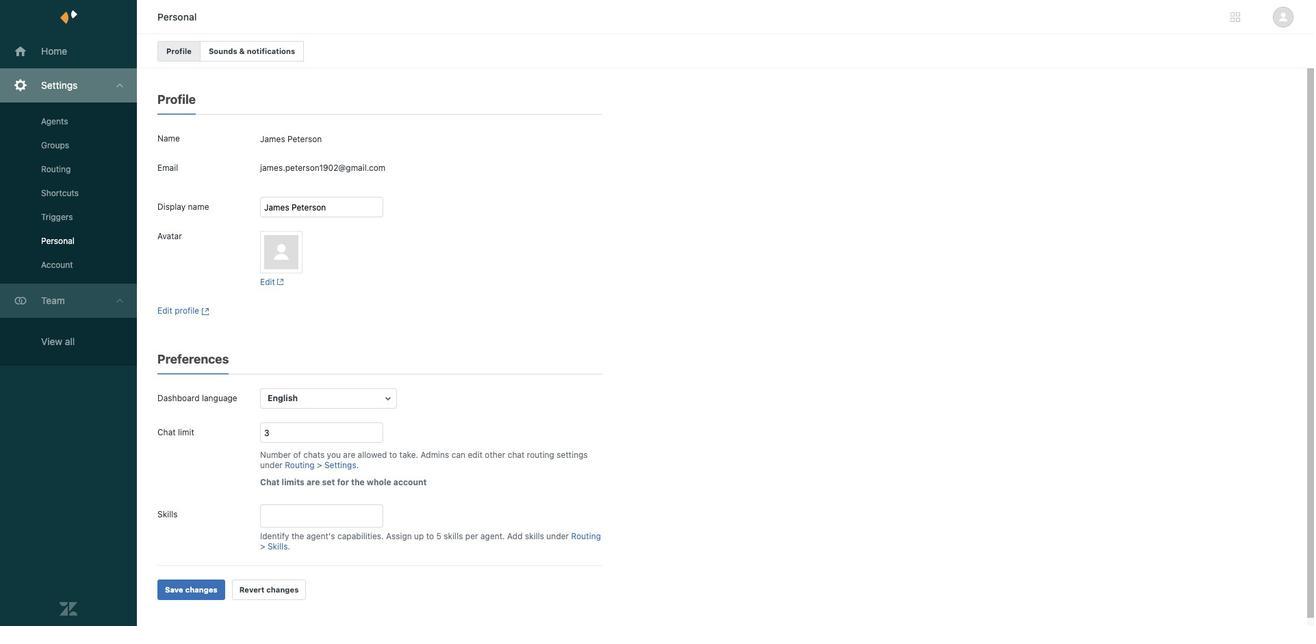 Task type: describe. For each thing, give the bounding box(es) containing it.
edit
[[468, 450, 483, 461]]

routing for routing > skills
[[571, 532, 601, 542]]

save changes
[[165, 586, 218, 595]]

0 horizontal spatial .
[[288, 542, 290, 552]]

0 vertical spatial settings
[[41, 79, 78, 91]]

revert changes button
[[232, 580, 306, 601]]

Name text field
[[260, 129, 602, 149]]

edit profile link
[[157, 306, 210, 316]]

shortcuts
[[41, 188, 79, 198]]

groups
[[41, 140, 69, 151]]

settings
[[557, 450, 588, 461]]

routing
[[527, 450, 554, 461]]

capabilities.
[[337, 532, 384, 542]]

changes for revert changes
[[266, 586, 299, 595]]

chats
[[303, 450, 325, 461]]

allowed
[[358, 450, 387, 461]]

1 vertical spatial personal
[[41, 236, 74, 246]]

per
[[465, 532, 478, 542]]

revert changes
[[239, 586, 299, 595]]

routing for routing
[[41, 164, 71, 175]]

limits
[[282, 478, 305, 488]]

0 vertical spatial the
[[351, 478, 365, 488]]

can
[[452, 450, 465, 461]]

language
[[202, 394, 237, 404]]

display name
[[157, 202, 209, 212]]

skills inside routing > skills
[[268, 542, 288, 552]]

view all
[[41, 336, 75, 348]]

identify the agent's capabilities. assign up to 5 skills per agent. add skills under
[[260, 532, 571, 542]]

5
[[436, 532, 441, 542]]

1 vertical spatial are
[[307, 478, 320, 488]]

other
[[485, 450, 505, 461]]

admins
[[421, 450, 449, 461]]

agents
[[41, 116, 68, 127]]

sounds
[[209, 47, 237, 55]]

name
[[157, 133, 180, 144]]

set
[[322, 478, 335, 488]]

up
[[414, 532, 424, 542]]

all
[[65, 336, 75, 348]]

under inside number of chats you are allowed to take. admins can edit other chat routing settings under
[[260, 461, 283, 471]]

to for take.
[[389, 450, 397, 461]]

0 horizontal spatial skills
[[157, 510, 178, 520]]

display
[[157, 202, 186, 212]]

take.
[[399, 450, 418, 461]]

dashboard
[[157, 394, 200, 404]]

chat
[[508, 450, 525, 461]]

agent.
[[480, 532, 505, 542]]

sounds & notifications
[[209, 47, 295, 55]]

view
[[41, 336, 62, 348]]

edit for edit link
[[260, 277, 275, 287]]

number
[[260, 450, 291, 461]]



Task type: vqa. For each thing, say whether or not it's contained in the screenshot.
the leftmost Settings
yes



Task type: locate. For each thing, give the bounding box(es) containing it.
1 vertical spatial settings
[[324, 461, 356, 471]]

routing > skills
[[260, 532, 601, 552]]

notifications
[[247, 47, 295, 55]]

to for 5
[[426, 532, 434, 542]]

0 horizontal spatial changes
[[185, 586, 218, 595]]

1 vertical spatial under
[[546, 532, 569, 542]]

skills
[[157, 510, 178, 520], [268, 542, 288, 552]]

1 horizontal spatial skills
[[525, 532, 544, 542]]

> for settings
[[317, 461, 322, 471]]

1 horizontal spatial the
[[351, 478, 365, 488]]

routing > skills link
[[260, 532, 601, 552]]

changes right save
[[185, 586, 218, 595]]

for
[[337, 478, 349, 488]]

> for skills
[[260, 542, 265, 552]]

account
[[393, 478, 427, 488]]

edit profile
[[157, 306, 199, 316]]

> up revert changes at the bottom left of page
[[260, 542, 265, 552]]

0 vertical spatial are
[[343, 450, 355, 461]]

1 horizontal spatial edit
[[260, 277, 275, 287]]

0 horizontal spatial skills
[[444, 532, 463, 542]]

> inside routing > skills
[[260, 542, 265, 552]]

to left take.
[[389, 450, 397, 461]]

the right for
[[351, 478, 365, 488]]

profile inside button
[[166, 47, 192, 55]]

under up limits
[[260, 461, 283, 471]]

routing > settings .
[[285, 461, 359, 471]]

>
[[317, 461, 322, 471], [260, 542, 265, 552]]

0 vertical spatial personal
[[157, 11, 197, 23]]

0 horizontal spatial are
[[307, 478, 320, 488]]

edit
[[260, 277, 275, 287], [157, 306, 172, 316]]

2 skills from the left
[[525, 532, 544, 542]]

1 horizontal spatial >
[[317, 461, 322, 471]]

the
[[351, 478, 365, 488], [292, 532, 304, 542]]

changes for save changes
[[185, 586, 218, 595]]

1 vertical spatial skills
[[268, 542, 288, 552]]

chat left limits
[[260, 478, 280, 488]]

triggers
[[41, 212, 73, 222]]

are
[[343, 450, 355, 461], [307, 478, 320, 488]]

profile up name
[[157, 92, 196, 107]]

2 horizontal spatial routing
[[571, 532, 601, 542]]

chat for chat limit
[[157, 428, 176, 438]]

0 horizontal spatial >
[[260, 542, 265, 552]]

team
[[41, 295, 65, 307]]

1 vertical spatial routing
[[285, 461, 315, 471]]

the left "agent's"
[[292, 532, 304, 542]]

limit
[[178, 428, 194, 438]]

1 horizontal spatial are
[[343, 450, 355, 461]]

1 skills from the left
[[444, 532, 463, 542]]

save
[[165, 586, 183, 595]]

routing for routing > settings .
[[285, 461, 315, 471]]

0 vertical spatial profile
[[166, 47, 192, 55]]

2 vertical spatial routing
[[571, 532, 601, 542]]

chat for chat limits are set for the whole account
[[260, 478, 280, 488]]

routing
[[41, 164, 71, 175], [285, 461, 315, 471], [571, 532, 601, 542]]

0 vertical spatial routing
[[41, 164, 71, 175]]

settings down home
[[41, 79, 78, 91]]

profile left sounds
[[166, 47, 192, 55]]

0 horizontal spatial chat
[[157, 428, 176, 438]]

1 vertical spatial chat
[[260, 478, 280, 488]]

number of chats you are allowed to take. admins can edit other chat routing settings under
[[260, 450, 588, 471]]

agent's
[[306, 532, 335, 542]]

edit for edit profile
[[157, 306, 172, 316]]

skills right the add
[[525, 532, 544, 542]]

personal up profile button
[[157, 11, 197, 23]]

1 vertical spatial to
[[426, 532, 434, 542]]

changes right revert
[[266, 586, 299, 595]]

0 vertical spatial to
[[389, 450, 397, 461]]

under right the add
[[546, 532, 569, 542]]

to inside number of chats you are allowed to take. admins can edit other chat routing settings under
[[389, 450, 397, 461]]

are inside number of chats you are allowed to take. admins can edit other chat routing settings under
[[343, 450, 355, 461]]

1 horizontal spatial routing
[[285, 461, 315, 471]]

add
[[507, 532, 523, 542]]

email
[[157, 163, 178, 173]]

1 horizontal spatial to
[[426, 532, 434, 542]]

.
[[356, 461, 359, 471], [288, 542, 290, 552]]

Display name text field
[[260, 197, 383, 218]]

assign
[[386, 532, 412, 542]]

personal up account
[[41, 236, 74, 246]]

1 vertical spatial .
[[288, 542, 290, 552]]

0 vertical spatial chat
[[157, 428, 176, 438]]

james.peterson1902@gmail.com
[[260, 163, 386, 173]]

2 changes from the left
[[266, 586, 299, 595]]

dashboard language
[[157, 394, 237, 404]]

personal
[[157, 11, 197, 23], [41, 236, 74, 246]]

are left the set
[[307, 478, 320, 488]]

chat limit
[[157, 428, 194, 438]]

1 horizontal spatial under
[[546, 532, 569, 542]]

settings up for
[[324, 461, 356, 471]]

1 horizontal spatial personal
[[157, 11, 197, 23]]

account
[[41, 260, 73, 270]]

1 vertical spatial >
[[260, 542, 265, 552]]

profile button
[[157, 41, 200, 62]]

under
[[260, 461, 283, 471], [546, 532, 569, 542]]

routing inside routing > skills
[[571, 532, 601, 542]]

whole
[[367, 478, 391, 488]]

routing > settings link
[[285, 461, 356, 471]]

0 horizontal spatial routing
[[41, 164, 71, 175]]

of
[[293, 450, 301, 461]]

1 vertical spatial profile
[[157, 92, 196, 107]]

to
[[389, 450, 397, 461], [426, 532, 434, 542]]

skills
[[444, 532, 463, 542], [525, 532, 544, 542]]

revert
[[239, 586, 264, 595]]

sounds & notifications button
[[200, 41, 304, 62]]

profile
[[175, 306, 199, 316]]

chat limits are set for the whole account
[[260, 478, 427, 488]]

> left you
[[317, 461, 322, 471]]

0 horizontal spatial to
[[389, 450, 397, 461]]

. left "agent's"
[[288, 542, 290, 552]]

avatar
[[157, 231, 182, 242]]

0 horizontal spatial the
[[292, 532, 304, 542]]

0 vertical spatial >
[[317, 461, 322, 471]]

chat
[[157, 428, 176, 438], [260, 478, 280, 488]]

you
[[327, 450, 341, 461]]

changes
[[185, 586, 218, 595], [266, 586, 299, 595]]

are right you
[[343, 450, 355, 461]]

0 horizontal spatial personal
[[41, 236, 74, 246]]

skills right 5
[[444, 532, 463, 542]]

1 horizontal spatial settings
[[324, 461, 356, 471]]

profile
[[166, 47, 192, 55], [157, 92, 196, 107]]

edit link
[[260, 277, 283, 287]]

identify
[[260, 532, 289, 542]]

save changes button
[[157, 580, 225, 601]]

0 horizontal spatial settings
[[41, 79, 78, 91]]

english
[[268, 394, 298, 404]]

settings
[[41, 79, 78, 91], [324, 461, 356, 471]]

zendesk products image
[[1231, 12, 1240, 22]]

1 vertical spatial edit
[[157, 306, 172, 316]]

preferences
[[157, 353, 229, 367]]

1 horizontal spatial chat
[[260, 478, 280, 488]]

to left 5
[[426, 532, 434, 542]]

1 horizontal spatial skills
[[268, 542, 288, 552]]

1 horizontal spatial changes
[[266, 586, 299, 595]]

0 vertical spatial skills
[[157, 510, 178, 520]]

1 vertical spatial the
[[292, 532, 304, 542]]

&
[[239, 47, 245, 55]]

0 horizontal spatial edit
[[157, 306, 172, 316]]

0 vertical spatial under
[[260, 461, 283, 471]]

0 vertical spatial edit
[[260, 277, 275, 287]]

name
[[188, 202, 209, 212]]

1 changes from the left
[[185, 586, 218, 595]]

0 horizontal spatial under
[[260, 461, 283, 471]]

. up chat limits are set for the whole account
[[356, 461, 359, 471]]

chat left limit
[[157, 428, 176, 438]]

0 vertical spatial .
[[356, 461, 359, 471]]

1 horizontal spatial .
[[356, 461, 359, 471]]

None text field
[[264, 509, 380, 525]]

home
[[41, 45, 67, 57]]

Chat limit number field
[[260, 423, 383, 444]]



